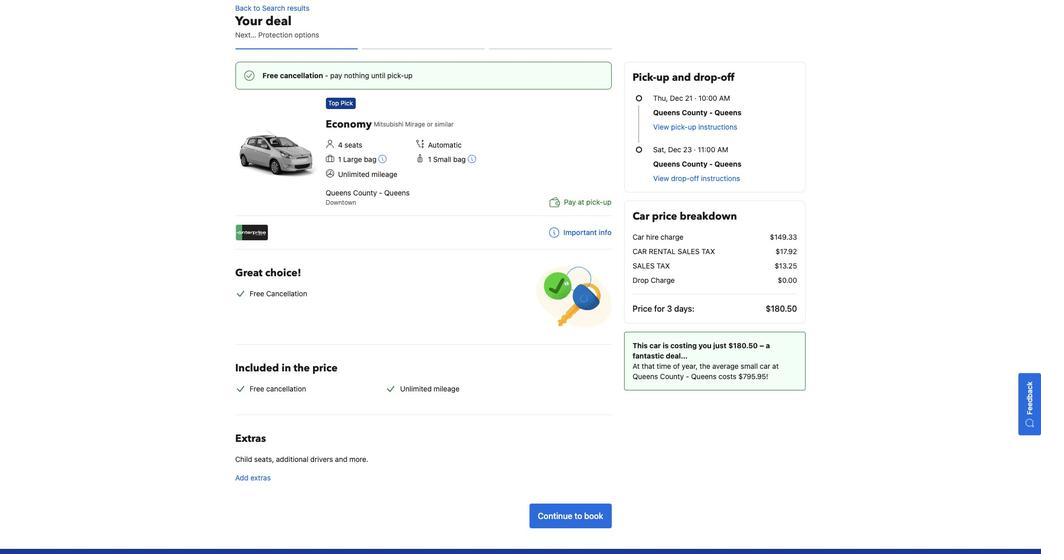 Task type: describe. For each thing, give the bounding box(es) containing it.
off inside button
[[690, 174, 700, 183]]

–
[[760, 341, 765, 350]]

economy
[[326, 117, 372, 131]]

1 horizontal spatial unlimited mileage
[[400, 385, 460, 393]]

drop
[[633, 276, 649, 285]]

car hire charge
[[633, 233, 684, 241]]

until
[[371, 71, 386, 80]]

rental
[[649, 247, 676, 256]]

queens down 10:00
[[715, 108, 742, 117]]

seats
[[345, 140, 363, 149]]

at
[[633, 362, 640, 370]]

queens down 'sat,'
[[654, 159, 681, 168]]

21
[[686, 94, 693, 102]]

back to search results your deal next… protection options
[[235, 4, 319, 39]]

view pick-up instructions button
[[654, 122, 738, 132]]

11:00
[[698, 145, 716, 154]]

car for car price breakdown
[[633, 209, 650, 223]]

bag for 1 large bag
[[364, 155, 377, 164]]

is
[[663, 341, 669, 350]]

drivers
[[311, 455, 333, 464]]

cancellation for free cancellation
[[266, 385, 306, 393]]

queens down the thu, in the top of the page
[[654, 108, 681, 117]]

up inside product card "group"
[[604, 198, 612, 206]]

continue to book
[[538, 512, 604, 521]]

free cancellation
[[250, 289, 307, 298]]

seats,
[[254, 455, 274, 464]]

the inside 'this car is costing you just $180.50 – a fantastic deal… at that time of year, the average small car at queens county - queens costs $795.95!'
[[700, 362, 711, 370]]

thu, dec 21 · 10:00 am
[[654, 94, 731, 102]]

add extras button
[[235, 473, 612, 483]]

queens down tooltip arial label image
[[384, 188, 410, 197]]

mirage
[[405, 120, 425, 128]]

large
[[343, 155, 362, 164]]

1 for 1 large bag
[[338, 155, 342, 164]]

1 horizontal spatial price
[[653, 209, 678, 223]]

deal…
[[666, 351, 688, 360]]

to for back to search results your deal next… protection options
[[254, 4, 260, 12]]

great choice!
[[235, 266, 301, 280]]

pick- inside button
[[672, 122, 688, 131]]

mitsubishi
[[374, 120, 404, 128]]

breakdown
[[680, 209, 738, 223]]

drop charge
[[633, 276, 675, 285]]

am for thu, dec 21 · 10:00 am
[[720, 94, 731, 102]]

costs
[[719, 372, 737, 381]]

important info
[[564, 228, 612, 237]]

info
[[599, 228, 612, 237]]

deal
[[266, 13, 292, 30]]

feedback
[[1026, 381, 1035, 415]]

top pick
[[328, 99, 353, 107]]

county inside 'this car is costing you just $180.50 – a fantastic deal… at that time of year, the average small car at queens county - queens costs $795.95!'
[[661, 372, 684, 381]]

top
[[328, 99, 339, 107]]

charge
[[651, 276, 675, 285]]

unlimited mileage inside product card "group"
[[338, 170, 398, 179]]

up inside button
[[688, 122, 697, 131]]

additional
[[276, 455, 309, 464]]

0 horizontal spatial the
[[294, 361, 310, 375]]

tooltip arial label image for 1 small bag
[[468, 155, 476, 163]]

nothing
[[344, 71, 369, 80]]

cancellation
[[266, 289, 307, 298]]

child seats, additional drivers and more.
[[235, 455, 369, 464]]

continue
[[538, 512, 573, 521]]

pick
[[341, 99, 353, 107]]

choice!
[[265, 266, 301, 280]]

just
[[714, 341, 727, 350]]

view drop-off instructions button
[[654, 173, 741, 184]]

free cancellation
[[250, 385, 306, 393]]

county inside queens county - queens downtown
[[353, 188, 377, 197]]

1 horizontal spatial drop-
[[694, 70, 721, 84]]

options
[[295, 30, 319, 39]]

0 horizontal spatial car
[[650, 341, 661, 350]]

free for free cancellation - pay nothing until pick-up
[[263, 71, 278, 80]]

0 vertical spatial tax
[[702, 247, 716, 256]]

continue to book link
[[530, 504, 612, 529]]

$17.92
[[776, 247, 798, 256]]

free for free cancellation
[[250, 385, 264, 393]]

add
[[235, 474, 249, 482]]

small
[[741, 362, 758, 370]]

results
[[287, 4, 310, 12]]

included
[[235, 361, 279, 375]]

$795.95!
[[739, 372, 769, 381]]

book
[[585, 512, 604, 521]]

this car is costing you just $180.50 – a fantastic deal… at that time of year, the average small car at queens county - queens costs $795.95!
[[633, 341, 779, 381]]

tooltip arial label image
[[379, 155, 387, 163]]

0 vertical spatial sales
[[678, 247, 700, 256]]

back
[[235, 4, 252, 12]]

view drop-off instructions
[[654, 174, 741, 183]]

of
[[674, 362, 680, 370]]

1 horizontal spatial and
[[673, 70, 691, 84]]

extras
[[251, 474, 271, 482]]

4 seats
[[338, 140, 363, 149]]

queens up downtown
[[326, 188, 351, 197]]

0 vertical spatial pick-
[[388, 71, 404, 80]]

unlimited inside product card "group"
[[338, 170, 370, 179]]

at inside 'this car is costing you just $180.50 – a fantastic deal… at that time of year, the average small car at queens county - queens costs $795.95!'
[[773, 362, 779, 370]]

1 small bag
[[428, 155, 466, 164]]

$13.25
[[775, 261, 798, 270]]

- down 11:00
[[710, 159, 713, 168]]

charge
[[661, 233, 684, 241]]

supplied by rc - enterprise image
[[236, 225, 268, 240]]

at inside product card "group"
[[578, 198, 585, 206]]

sales tax
[[633, 261, 671, 270]]

1 vertical spatial mileage
[[434, 385, 460, 393]]

bag for 1 small bag
[[454, 155, 466, 164]]

downtown
[[326, 199, 356, 206]]

add extras
[[235, 474, 271, 482]]

sat,
[[654, 145, 667, 154]]

this
[[633, 341, 648, 350]]

county up view pick-up instructions
[[682, 108, 708, 117]]

drop- inside view drop-off instructions button
[[672, 174, 690, 183]]



Task type: locate. For each thing, give the bounding box(es) containing it.
1 horizontal spatial off
[[721, 70, 735, 84]]

pick- up 23
[[672, 122, 688, 131]]

view for view pick-up instructions
[[654, 122, 670, 131]]

car left hire
[[633, 233, 645, 241]]

you
[[699, 341, 712, 350]]

or
[[427, 120, 433, 128]]

0 vertical spatial unlimited mileage
[[338, 170, 398, 179]]

pay at pick-up
[[564, 198, 612, 206]]

view up 'sat,'
[[654, 122, 670, 131]]

sales down charge
[[678, 247, 700, 256]]

average
[[713, 362, 739, 370]]

1 vertical spatial at
[[773, 362, 779, 370]]

car up the $795.95!
[[760, 362, 771, 370]]

1 vertical spatial unlimited mileage
[[400, 385, 460, 393]]

instructions up 11:00
[[699, 122, 738, 131]]

queens county - queens for 10:00
[[654, 108, 742, 117]]

that
[[642, 362, 655, 370]]

at right "small"
[[773, 362, 779, 370]]

0 horizontal spatial off
[[690, 174, 700, 183]]

and
[[673, 70, 691, 84], [335, 455, 348, 464]]

price
[[653, 209, 678, 223], [313, 361, 338, 375]]

am for sat, dec 23 · 11:00 am
[[718, 145, 729, 154]]

0 vertical spatial ·
[[695, 94, 697, 102]]

$180.50 down $0.00
[[766, 304, 798, 313]]

up up sat, dec 23 · 11:00 am
[[688, 122, 697, 131]]

am right 11:00
[[718, 145, 729, 154]]

1 horizontal spatial to
[[575, 512, 583, 521]]

0 vertical spatial view
[[654, 122, 670, 131]]

car for car hire charge
[[633, 233, 645, 241]]

· for 10:00
[[695, 94, 697, 102]]

queens county - queens downtown
[[326, 188, 410, 206]]

car rental sales tax
[[633, 247, 716, 256]]

off up thu, dec 21 · 10:00 am
[[721, 70, 735, 84]]

queens down year,
[[692, 372, 717, 381]]

tax up charge at the right
[[657, 261, 671, 270]]

0 vertical spatial car
[[633, 209, 650, 223]]

county down of
[[661, 372, 684, 381]]

0 horizontal spatial 1
[[338, 155, 342, 164]]

next page is protection options note
[[235, 30, 612, 40]]

- inside 'this car is costing you just $180.50 – a fantastic deal… at that time of year, the average small car at queens county - queens costs $795.95!'
[[686, 372, 690, 381]]

in
[[282, 361, 291, 375]]

pick-
[[633, 70, 657, 84]]

back to search results link
[[235, 3, 612, 13]]

sales up drop
[[633, 261, 655, 270]]

car up hire
[[633, 209, 650, 223]]

to left book
[[575, 512, 583, 521]]

free cancellation - pay nothing until pick-up
[[263, 71, 413, 80]]

similar
[[435, 120, 454, 128]]

tooltip arial label image
[[379, 155, 387, 163], [468, 155, 476, 163], [468, 155, 476, 163]]

queens down 11:00
[[715, 159, 742, 168]]

dec for sat,
[[669, 145, 682, 154]]

free down great
[[250, 289, 264, 298]]

pick- right pay
[[587, 198, 604, 206]]

1 vertical spatial dec
[[669, 145, 682, 154]]

1 horizontal spatial car
[[760, 362, 771, 370]]

view for view drop-off instructions
[[654, 174, 670, 183]]

price for 3 days:
[[633, 304, 695, 313]]

0 horizontal spatial to
[[254, 4, 260, 12]]

to for continue to book
[[575, 512, 583, 521]]

- down 10:00
[[710, 108, 713, 117]]

instructions down 11:00
[[702, 174, 741, 183]]

1 vertical spatial free
[[250, 289, 264, 298]]

1 bag from the left
[[364, 155, 377, 164]]

queens county - queens up the view drop-off instructions
[[654, 159, 742, 168]]

drop- down 23
[[672, 174, 690, 183]]

0 vertical spatial am
[[720, 94, 731, 102]]

tooltip arial label image for 1 large bag
[[379, 155, 387, 163]]

dec left 23
[[669, 145, 682, 154]]

0 horizontal spatial sales
[[633, 261, 655, 270]]

off down sat, dec 23 · 11:00 am
[[690, 174, 700, 183]]

0 vertical spatial dec
[[670, 94, 684, 102]]

0 vertical spatial instructions
[[699, 122, 738, 131]]

queens county - queens for 11:00
[[654, 159, 742, 168]]

1 horizontal spatial at
[[773, 362, 779, 370]]

0 horizontal spatial unlimited mileage
[[338, 170, 398, 179]]

0 horizontal spatial tax
[[657, 261, 671, 270]]

automatic
[[428, 140, 462, 149]]

$180.50
[[766, 304, 798, 313], [729, 341, 758, 350]]

free down included
[[250, 385, 264, 393]]

0 horizontal spatial unlimited
[[338, 170, 370, 179]]

1 vertical spatial off
[[690, 174, 700, 183]]

pick- inside product card "group"
[[587, 198, 604, 206]]

for
[[655, 304, 665, 313]]

2 queens county - queens from the top
[[654, 159, 742, 168]]

am
[[720, 94, 731, 102], [718, 145, 729, 154]]

0 horizontal spatial mileage
[[372, 170, 398, 179]]

up right until
[[404, 71, 413, 80]]

0 vertical spatial and
[[673, 70, 691, 84]]

1 queens county - queens from the top
[[654, 108, 742, 117]]

$180.50 inside 'this car is costing you just $180.50 – a fantastic deal… at that time of year, the average small car at queens county - queens costs $795.95!'
[[729, 341, 758, 350]]

free down "protection"
[[263, 71, 278, 80]]

1 horizontal spatial tax
[[702, 247, 716, 256]]

· right 21
[[695, 94, 697, 102]]

2 horizontal spatial pick-
[[672, 122, 688, 131]]

0 horizontal spatial $180.50
[[729, 341, 758, 350]]

4
[[338, 140, 343, 149]]

10:00
[[699, 94, 718, 102]]

2 vertical spatial free
[[250, 385, 264, 393]]

0 vertical spatial drop-
[[694, 70, 721, 84]]

1 horizontal spatial the
[[700, 362, 711, 370]]

queens county - queens
[[654, 108, 742, 117], [654, 159, 742, 168]]

county
[[682, 108, 708, 117], [682, 159, 708, 168], [353, 188, 377, 197], [661, 372, 684, 381]]

2 view from the top
[[654, 174, 670, 183]]

1 vertical spatial price
[[313, 361, 338, 375]]

0 vertical spatial off
[[721, 70, 735, 84]]

to inside the continue to book link
[[575, 512, 583, 521]]

1 car from the top
[[633, 209, 650, 223]]

county up downtown
[[353, 188, 377, 197]]

dec
[[670, 94, 684, 102], [669, 145, 682, 154]]

1 horizontal spatial 1
[[428, 155, 432, 164]]

0 vertical spatial cancellation
[[280, 71, 323, 80]]

1 vertical spatial and
[[335, 455, 348, 464]]

1 horizontal spatial $180.50
[[766, 304, 798, 313]]

year,
[[682, 362, 698, 370]]

· right 23
[[694, 145, 696, 154]]

off
[[721, 70, 735, 84], [690, 174, 700, 183]]

up up 'info'
[[604, 198, 612, 206]]

fantastic
[[633, 351, 665, 360]]

1 vertical spatial unlimited
[[400, 385, 432, 393]]

mileage inside product card "group"
[[372, 170, 398, 179]]

-
[[325, 71, 329, 80], [710, 108, 713, 117], [710, 159, 713, 168], [379, 188, 383, 197], [686, 372, 690, 381]]

bag right small
[[454, 155, 466, 164]]

queens down "that"
[[633, 372, 659, 381]]

cancellation left pay
[[280, 71, 323, 80]]

- down year,
[[686, 372, 690, 381]]

instructions for view pick-up instructions
[[699, 122, 738, 131]]

free
[[263, 71, 278, 80], [250, 289, 264, 298], [250, 385, 264, 393]]

1 vertical spatial pick-
[[672, 122, 688, 131]]

0 vertical spatial to
[[254, 4, 260, 12]]

0 horizontal spatial and
[[335, 455, 348, 464]]

1 horizontal spatial unlimited
[[400, 385, 432, 393]]

car
[[633, 247, 647, 256]]

0 horizontal spatial at
[[578, 198, 585, 206]]

costing
[[671, 341, 697, 350]]

footer
[[0, 549, 1042, 554]]

at right pay
[[578, 198, 585, 206]]

0 vertical spatial at
[[578, 198, 585, 206]]

· for 11:00
[[694, 145, 696, 154]]

county up the view drop-off instructions
[[682, 159, 708, 168]]

important info button
[[549, 228, 612, 238]]

cancellation
[[280, 71, 323, 80], [266, 385, 306, 393]]

a
[[766, 341, 771, 350]]

- down tooltip arial label image
[[379, 188, 383, 197]]

1 vertical spatial ·
[[694, 145, 696, 154]]

1 horizontal spatial pick-
[[587, 198, 604, 206]]

1 vertical spatial cancellation
[[266, 385, 306, 393]]

- left pay
[[325, 71, 329, 80]]

the right year,
[[700, 362, 711, 370]]

0 vertical spatial $180.50
[[766, 304, 798, 313]]

0 vertical spatial unlimited
[[338, 170, 370, 179]]

bag left tooltip arial label image
[[364, 155, 377, 164]]

1 vertical spatial $180.50
[[729, 341, 758, 350]]

2 car from the top
[[633, 233, 645, 241]]

2 bag from the left
[[454, 155, 466, 164]]

to right back
[[254, 4, 260, 12]]

instructions for view drop-off instructions
[[702, 174, 741, 183]]

unlimited
[[338, 170, 370, 179], [400, 385, 432, 393]]

1 1 from the left
[[338, 155, 342, 164]]

and up 21
[[673, 70, 691, 84]]

·
[[695, 94, 697, 102], [694, 145, 696, 154]]

0 vertical spatial price
[[653, 209, 678, 223]]

1 left large
[[338, 155, 342, 164]]

dec left 21
[[670, 94, 684, 102]]

included in the price
[[235, 361, 338, 375]]

1 vertical spatial view
[[654, 174, 670, 183]]

0 vertical spatial queens county - queens
[[654, 108, 742, 117]]

$0.00
[[778, 276, 798, 285]]

1 vertical spatial am
[[718, 145, 729, 154]]

more.
[[350, 455, 369, 464]]

cancellation for free cancellation - pay nothing until pick-up
[[280, 71, 323, 80]]

1 vertical spatial drop-
[[672, 174, 690, 183]]

$149.33
[[770, 233, 798, 241]]

tax
[[702, 247, 716, 256], [657, 261, 671, 270]]

1 left small
[[428, 155, 432, 164]]

$180.50 left –
[[729, 341, 758, 350]]

price right in
[[313, 361, 338, 375]]

2 vertical spatial pick-
[[587, 198, 604, 206]]

up up the thu, in the top of the page
[[657, 70, 670, 84]]

price up car hire charge in the right of the page
[[653, 209, 678, 223]]

pick- right until
[[388, 71, 404, 80]]

car left "is" at bottom right
[[650, 341, 661, 350]]

3
[[667, 304, 673, 313]]

sat, dec 23 · 11:00 am
[[654, 145, 729, 154]]

next…
[[235, 30, 256, 39]]

am right 10:00
[[720, 94, 731, 102]]

product card group
[[235, 94, 624, 241]]

0 horizontal spatial drop-
[[672, 174, 690, 183]]

tax down breakdown
[[702, 247, 716, 256]]

1 horizontal spatial bag
[[454, 155, 466, 164]]

bag
[[364, 155, 377, 164], [454, 155, 466, 164]]

view inside view pick-up instructions button
[[654, 122, 670, 131]]

pick-up and drop-off
[[633, 70, 735, 84]]

economy mitsubishi mirage or similar
[[326, 117, 454, 131]]

dec for thu,
[[670, 94, 684, 102]]

free for free cancellation
[[250, 289, 264, 298]]

1 view from the top
[[654, 122, 670, 131]]

0 horizontal spatial pick-
[[388, 71, 404, 80]]

0 horizontal spatial price
[[313, 361, 338, 375]]

view down 'sat,'
[[654, 174, 670, 183]]

1 vertical spatial car
[[633, 233, 645, 241]]

the right in
[[294, 361, 310, 375]]

0 horizontal spatial bag
[[364, 155, 377, 164]]

1 vertical spatial car
[[760, 362, 771, 370]]

to inside back to search results your deal next… protection options
[[254, 4, 260, 12]]

2 1 from the left
[[428, 155, 432, 164]]

search
[[262, 4, 285, 12]]

hire
[[647, 233, 659, 241]]

great
[[235, 266, 263, 280]]

1 horizontal spatial sales
[[678, 247, 700, 256]]

thu,
[[654, 94, 668, 102]]

up
[[657, 70, 670, 84], [404, 71, 413, 80], [688, 122, 697, 131], [604, 198, 612, 206]]

0 vertical spatial car
[[650, 341, 661, 350]]

1 vertical spatial tax
[[657, 261, 671, 270]]

queens county - queens up view pick-up instructions
[[654, 108, 742, 117]]

drop- up 10:00
[[694, 70, 721, 84]]

the
[[294, 361, 310, 375], [700, 362, 711, 370]]

pay
[[330, 71, 342, 80]]

23
[[684, 145, 692, 154]]

cancellation down in
[[266, 385, 306, 393]]

1 vertical spatial to
[[575, 512, 583, 521]]

0 vertical spatial free
[[263, 71, 278, 80]]

- inside queens county - queens downtown
[[379, 188, 383, 197]]

protection
[[258, 30, 293, 39]]

car price breakdown
[[633, 209, 738, 223]]

1 vertical spatial sales
[[633, 261, 655, 270]]

0 vertical spatial mileage
[[372, 170, 398, 179]]

1 vertical spatial instructions
[[702, 174, 741, 183]]

important
[[564, 228, 597, 237]]

sales
[[678, 247, 700, 256], [633, 261, 655, 270]]

and left more.
[[335, 455, 348, 464]]

price
[[633, 304, 653, 313]]

1 horizontal spatial mileage
[[434, 385, 460, 393]]

1 vertical spatial queens county - queens
[[654, 159, 742, 168]]

extras
[[235, 432, 266, 446]]

car
[[633, 209, 650, 223], [633, 233, 645, 241]]

1 for 1 small bag
[[428, 155, 432, 164]]

feedback button
[[1019, 373, 1042, 435]]

view inside view drop-off instructions button
[[654, 174, 670, 183]]



Task type: vqa. For each thing, say whether or not it's contained in the screenshot.
Unlimited to the top
yes



